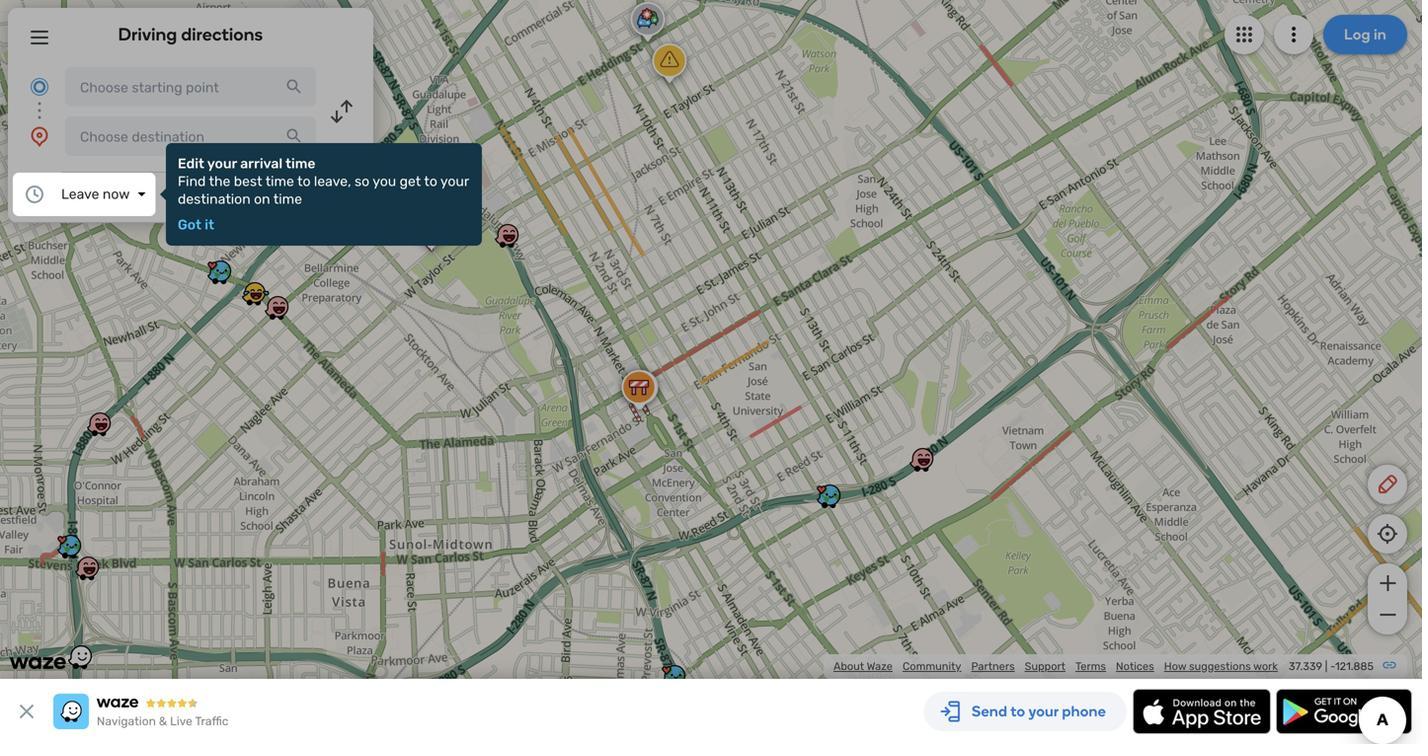Task type: vqa. For each thing, say whether or not it's contained in the screenshot.
Zoom out icon
yes



Task type: describe. For each thing, give the bounding box(es) containing it.
notices link
[[1116, 660, 1154, 673]]

x image
[[15, 700, 39, 724]]

community
[[903, 660, 961, 673]]

so
[[355, 173, 370, 190]]

leave,
[[314, 173, 351, 190]]

community link
[[903, 660, 961, 673]]

directions
[[181, 24, 263, 45]]

pencil image
[[1376, 473, 1399, 497]]

-
[[1330, 660, 1335, 673]]

zoom in image
[[1375, 572, 1400, 595]]

navigation
[[97, 715, 156, 729]]

terms
[[1075, 660, 1106, 673]]

37.339
[[1289, 660, 1322, 673]]

edit your arrival time find the best time to leave, so you get to your destination on time got it
[[178, 156, 469, 233]]

zoom out image
[[1375, 603, 1400, 627]]

it
[[205, 217, 214, 233]]

1 to from the left
[[297, 173, 311, 190]]

partners link
[[971, 660, 1015, 673]]

support
[[1025, 660, 1066, 673]]

2 vertical spatial time
[[273, 191, 302, 207]]

destination
[[178, 191, 251, 207]]

Choose starting point text field
[[65, 67, 316, 107]]

current location image
[[28, 75, 51, 99]]

&
[[159, 715, 167, 729]]

notices
[[1116, 660, 1154, 673]]

arrival
[[240, 156, 283, 172]]

1 vertical spatial time
[[265, 173, 294, 190]]

live
[[170, 715, 192, 729]]

0 vertical spatial time
[[285, 156, 315, 172]]

suggestions
[[1189, 660, 1251, 673]]

2 to from the left
[[424, 173, 437, 190]]

got it button
[[178, 217, 214, 233]]



Task type: locate. For each thing, give the bounding box(es) containing it.
about waze community partners support terms notices how suggestions work
[[833, 660, 1278, 673]]

terms link
[[1075, 660, 1106, 673]]

about
[[833, 660, 864, 673]]

link image
[[1382, 658, 1397, 673]]

edit
[[178, 156, 204, 172]]

on
[[254, 191, 270, 207]]

about waze link
[[833, 660, 893, 673]]

37.339 | -121.885
[[1289, 660, 1374, 673]]

to
[[297, 173, 311, 190], [424, 173, 437, 190]]

time up on
[[265, 173, 294, 190]]

time right on
[[273, 191, 302, 207]]

|
[[1325, 660, 1328, 673]]

time
[[285, 156, 315, 172], [265, 173, 294, 190], [273, 191, 302, 207]]

driving directions
[[118, 24, 263, 45]]

partners
[[971, 660, 1015, 673]]

how
[[1164, 660, 1186, 673]]

your
[[207, 156, 237, 172], [440, 173, 469, 190]]

driving
[[118, 24, 177, 45]]

now
[[103, 186, 130, 202]]

got
[[178, 217, 202, 233]]

waze
[[867, 660, 893, 673]]

your right the 'get'
[[440, 173, 469, 190]]

1 horizontal spatial your
[[440, 173, 469, 190]]

the
[[209, 173, 230, 190]]

you
[[373, 173, 396, 190]]

1 vertical spatial your
[[440, 173, 469, 190]]

0 horizontal spatial your
[[207, 156, 237, 172]]

traffic
[[195, 715, 229, 729]]

1 horizontal spatial to
[[424, 173, 437, 190]]

time up leave,
[[285, 156, 315, 172]]

how suggestions work link
[[1164, 660, 1278, 673]]

get
[[400, 173, 421, 190]]

0 vertical spatial your
[[207, 156, 237, 172]]

Choose destination text field
[[65, 117, 316, 156]]

to left leave,
[[297, 173, 311, 190]]

navigation & live traffic
[[97, 715, 229, 729]]

121.885
[[1335, 660, 1374, 673]]

support link
[[1025, 660, 1066, 673]]

leave
[[61, 186, 99, 202]]

find
[[178, 173, 206, 190]]

work
[[1253, 660, 1278, 673]]

clock image
[[23, 183, 46, 206]]

0 horizontal spatial to
[[297, 173, 311, 190]]

leave now
[[61, 186, 130, 202]]

location image
[[28, 124, 51, 148]]

your up the
[[207, 156, 237, 172]]

best
[[234, 173, 262, 190]]

to right the 'get'
[[424, 173, 437, 190]]



